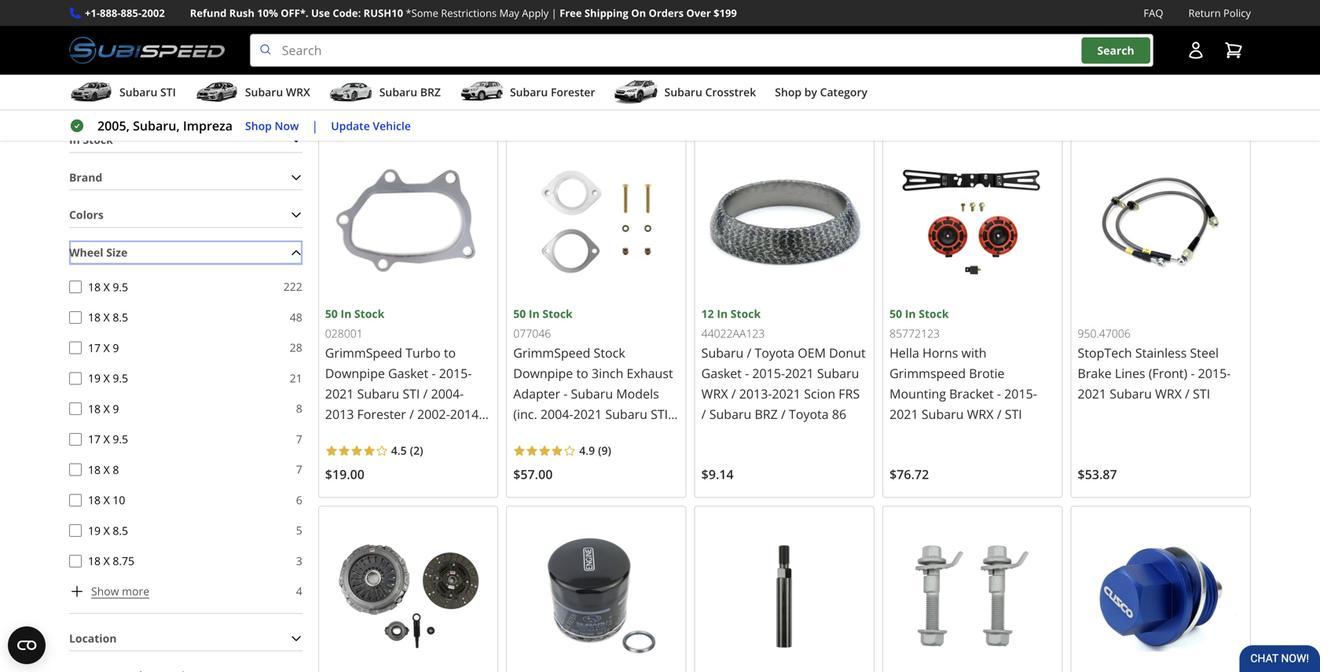 Task type: describe. For each thing, give the bounding box(es) containing it.
stock for subaru / toyota oem donut gasket - 2015-2021 subaru wrx / 2013-2021 scion frs / subaru brz / toyota 86
[[731, 306, 761, 321]]

in for 2014
[[529, 306, 540, 321]]

- inside the 50 in stock 028001 grimmspeed turbo to downpipe gasket - 2015- 2021 subaru sti / 2004- 2013 forester / 2002-2014 impreza
[[432, 365, 436, 382]]

9 for 18 x 9
[[113, 401, 119, 416]]

- inside 950.47006 stoptech stainless steel brake lines (front) - 2015- 2021 subaru wrx / sti
[[1191, 365, 1196, 382]]

12 in stock 44022aa123 subaru / toyota oem donut gasket - 2015-2021 subaru wrx / 2013-2021 scion frs / subaru brz / toyota 86
[[702, 306, 866, 423]]

50 for grimmspeed turbo to downpipe gasket - 2015- 2021 subaru sti / 2004- 2013 forester / 2002-2014 impreza
[[325, 306, 338, 321]]

a subaru sti thumbnail image image
[[69, 80, 113, 104]]

1534 results
[[318, 70, 383, 85]]

028001
[[325, 326, 363, 341]]

18 for 18 x 8.5
[[88, 310, 101, 325]]

2015- inside the 50 in stock 028001 grimmspeed turbo to downpipe gasket - 2015- 2021 subaru sti / 2004- 2013 forester / 2002-2014 impreza
[[439, 365, 472, 382]]

subaru right apply at the left top of page
[[553, 6, 618, 31]]

subispeed logo image
[[69, 34, 225, 67]]

2015- inside 50 in stock 85772123 hella horns with grimmspeed brotie mounting bracket  - 2015- 2021 subaru wrx / sti
[[1005, 385, 1038, 402]]

return policy link
[[1189, 5, 1252, 21]]

/ up the $9.14
[[702, 406, 706, 423]]

stock up 3inch at the left
[[594, 344, 626, 361]]

sti inside 50 in stock 85772123 hella horns with grimmspeed brotie mounting bracket  - 2015- 2021 subaru wrx / sti
[[1005, 406, 1023, 423]]

use
[[311, 6, 330, 20]]

subaru sti
[[120, 85, 176, 100]]

12
[[702, 306, 714, 321]]

$199
[[714, 6, 737, 20]]

with
[[962, 344, 987, 361]]

44022aa123
[[702, 326, 765, 341]]

location button
[[69, 627, 303, 651]]

*some
[[406, 6, 439, 20]]

downpipe inside 50 in stock 077046 grimmspeed stock downpipe to 3inch exhaust adapter - subaru models (inc. 2004-2021 subaru sti / 2002-2014 wrx)
[[514, 365, 573, 382]]

wheel size button
[[69, 240, 303, 265]]

gasket inside 12 in stock 44022aa123 subaru / toyota oem donut gasket - 2015-2021 subaru wrx / 2013-2021 scion frs / subaru brz / toyota 86
[[702, 365, 742, 382]]

free
[[560, 6, 582, 20]]

now
[[275, 118, 299, 133]]

2013-
[[740, 385, 772, 402]]

products
[[786, 6, 867, 31]]

4
[[296, 584, 303, 599]]

brz inside subaru brz dropdown button
[[420, 85, 441, 100]]

to inside the 50 in stock 028001 grimmspeed turbo to downpipe gasket - 2015- 2021 subaru sti / 2004- 2013 forester / 2002-2014 impreza
[[444, 344, 456, 361]]

4.5
[[391, 443, 407, 458]]

stainless
[[1136, 344, 1188, 361]]

in stock button
[[69, 128, 303, 152]]

86
[[833, 406, 847, 423]]

size
[[106, 245, 128, 260]]

update vehicle
[[331, 118, 411, 133]]

(inc.
[[514, 406, 538, 423]]

2005,
[[97, 117, 130, 134]]

0 vertical spatial impreza
[[623, 6, 697, 31]]

+1-888-885-2002
[[85, 6, 165, 20]]

colors button
[[69, 203, 303, 227]]

x for 19 x 8.5
[[104, 523, 110, 538]]

9.5 for 19 x 9.5
[[113, 371, 128, 386]]

subaru inside subaru crosstrek dropdown button
[[665, 85, 703, 100]]

2
[[414, 443, 420, 458]]

18 x 8.5
[[88, 310, 128, 325]]

18 X 10 button
[[69, 494, 82, 507]]

/ inside 950.47006 stoptech stainless steel brake lines (front) - 2015- 2021 subaru wrx / sti
[[1186, 385, 1190, 402]]

brand
[[69, 170, 102, 185]]

) for subaru
[[608, 443, 612, 458]]

grimmspeed for downpipe
[[325, 344, 403, 361]]

28
[[290, 340, 303, 355]]

x for 17 x 9.5
[[104, 432, 110, 447]]

17 for 17 x 9.5
[[88, 432, 101, 447]]

$76.72
[[890, 466, 930, 483]]

grimmspeed turbo to downpipe gasket - 2015-2021 subaru sti / 2004-2013 forester / 2002-2014 impreza image
[[325, 139, 492, 305]]

( for forester
[[410, 443, 414, 458]]

+1-
[[85, 6, 100, 20]]

subaru crosstrek
[[665, 85, 757, 100]]

grimmspeed for to
[[514, 344, 591, 361]]

subaru down 2013-
[[710, 406, 752, 423]]

turbo
[[406, 344, 441, 361]]

update
[[331, 118, 370, 133]]

wrx inside 12 in stock 44022aa123 subaru / toyota oem donut gasket - 2015-2021 subaru wrx / 2013-2021 scion frs / subaru brz / toyota 86
[[702, 385, 729, 402]]

lines
[[1116, 365, 1146, 382]]

18 for 18 x 9
[[88, 401, 101, 416]]

return
[[1189, 6, 1222, 20]]

forester inside 'dropdown button'
[[551, 85, 596, 100]]

1 horizontal spatial |
[[552, 6, 557, 20]]

0 vertical spatial 8
[[296, 401, 303, 416]]

/ inside 50 in stock 85772123 hella horns with grimmspeed brotie mounting bracket  - 2015- 2021 subaru wrx / sti
[[998, 406, 1002, 423]]

wrx inside 950.47006 stoptech stainless steel brake lines (front) - 2015- 2021 subaru wrx / sti
[[1156, 385, 1183, 402]]

search
[[1098, 43, 1135, 58]]

8.5 for 18 x 8.5
[[113, 310, 128, 325]]

18 x 9.5
[[88, 279, 128, 294]]

shop now link
[[245, 117, 299, 135]]

- inside 12 in stock 44022aa123 subaru / toyota oem donut gasket - 2015-2021 subaru wrx / 2013-2021 scion frs / subaru brz / toyota 86
[[745, 365, 749, 382]]

category
[[821, 85, 868, 100]]

cusco oil drain plug m20x1.5 - universal image
[[1078, 513, 1245, 672]]

wrx inside 50 in stock 85772123 hella horns with grimmspeed brotie mounting bracket  - 2015- 2021 subaru wrx / sti
[[968, 406, 994, 423]]

subaru inside the 50 in stock 028001 grimmspeed turbo to downpipe gasket - 2015- 2021 subaru sti / 2004- 2013 forester / 2002-2014 impreza
[[357, 385, 400, 402]]

2021 left scion
[[772, 385, 801, 402]]

1 horizontal spatial vehicle
[[443, 104, 481, 119]]

x for 18 x 9.5
[[104, 279, 110, 294]]

faq link
[[1144, 5, 1164, 21]]

2005
[[505, 6, 548, 31]]

stock for grimmspeed stock downpipe to 3inch exhaust adapter - subaru models (inc. 2004-2021 subaru sti / 2002-2014 wrx)
[[543, 306, 573, 321]]

subaru down models
[[606, 406, 648, 423]]

hella
[[890, 344, 920, 361]]

restrictions
[[441, 6, 497, 20]]

stock for hella horns with grimmspeed brotie mounting bracket  - 2015- 2021 subaru wrx / sti
[[919, 306, 949, 321]]

18 X 9.5 button
[[69, 281, 82, 293]]

competition clutch oe replacement clutch - 2015-2021 subaru sti / 2004-2014 impreza image
[[325, 513, 492, 672]]

wheel size
[[69, 245, 128, 260]]

8.75
[[113, 554, 134, 568]]

$9.14
[[702, 466, 734, 483]]

2014 inside 50 in stock 077046 grimmspeed stock downpipe to 3inch exhaust adapter - subaru models (inc. 2004-2021 subaru sti / 2002-2014 wrx)
[[546, 426, 575, 443]]

21
[[290, 371, 303, 386]]

subaru crosstrek button
[[614, 78, 757, 109]]

4.9
[[580, 443, 595, 458]]

subaru inside subaru wrx dropdown button
[[245, 85, 283, 100]]

/ up 4.5 ( 2 )
[[410, 406, 414, 423]]

a subaru brz thumbnail image image
[[329, 80, 373, 104]]

0 vertical spatial to
[[410, 104, 421, 119]]

shipping
[[585, 6, 629, 20]]

50 in stock 077046 grimmspeed stock downpipe to 3inch exhaust adapter - subaru models (inc. 2004-2021 subaru sti / 2002-2014 wrx)
[[514, 306, 676, 443]]

x for 18 x 8.5
[[104, 310, 110, 325]]

subaru down 44022aa123
[[702, 344, 744, 361]]

shop now
[[245, 118, 299, 133]]

by:
[[1113, 70, 1129, 85]]

2021 inside 50 in stock 85772123 hella horns with grimmspeed brotie mounting bracket  - 2015- 2021 subaru wrx / sti
[[890, 406, 919, 423]]

2015- inside 950.47006 stoptech stainless steel brake lines (front) - 2015- 2021 subaru wrx / sti
[[1199, 365, 1232, 382]]

refund rush 10% off*. use code: rush10 *some restrictions may apply | free shipping on orders over $199
[[190, 6, 737, 20]]

subaru inside subaru brz dropdown button
[[380, 85, 418, 100]]

) for forester
[[420, 443, 423, 458]]

17 X 9.5 button
[[69, 433, 82, 446]]

grimmspeed
[[890, 365, 966, 382]]

brake
[[1078, 365, 1112, 382]]

sti inside 950.47006 stoptech stainless steel brake lines (front) - 2015- 2021 subaru wrx / sti
[[1194, 385, 1211, 402]]

4.5 ( 2 )
[[391, 443, 423, 458]]

show more
[[91, 584, 149, 599]]

downpipe inside the 50 in stock 028001 grimmspeed turbo to downpipe gasket - 2015- 2021 subaru sti / 2004- 2013 forester / 2002-2014 impreza
[[325, 365, 385, 382]]

subaru inside subaru forester 'dropdown button'
[[510, 85, 548, 100]]

subaru down 3inch at the left
[[571, 385, 613, 402]]

horns
[[923, 344, 959, 361]]

18 x 8.75
[[88, 554, 134, 568]]

885-
[[121, 6, 142, 20]]

18 for 18 x 8
[[88, 462, 101, 477]]

$53.87
[[1078, 466, 1118, 483]]

50 in stock 028001 grimmspeed turbo to downpipe gasket - 2015- 2021 subaru sti / 2004- 2013 forester / 2002-2014 impreza
[[325, 306, 479, 443]]

2005, subaru, impreza
[[97, 117, 233, 134]]

donut
[[830, 344, 866, 361]]

shop for shop 2005 subaru impreza featured products
[[454, 6, 500, 31]]

a subaru crosstrek thumbnail image image
[[614, 80, 659, 104]]

subaru sti button
[[69, 78, 176, 109]]

( for subaru
[[598, 443, 602, 458]]

stoptech stainless steel brake lines (front) - 2015-2021 subaru wrx / sti image
[[1078, 139, 1245, 305]]

orders
[[649, 6, 684, 20]]

compatible
[[346, 104, 407, 119]]

18 X 8.5 button
[[69, 311, 82, 324]]

results
[[346, 70, 383, 85]]

50 in stock 85772123 hella horns with grimmspeed brotie mounting bracket  - 2015- 2021 subaru wrx / sti
[[890, 306, 1038, 423]]



Task type: vqa. For each thing, say whether or not it's contained in the screenshot.


Task type: locate. For each thing, give the bounding box(es) containing it.
0 horizontal spatial 8
[[113, 462, 119, 477]]

/ left 2013-
[[732, 385, 736, 402]]

return policy
[[1189, 6, 1252, 20]]

19 X 9.5 button
[[69, 372, 82, 385]]

subaru
[[553, 6, 618, 31], [120, 85, 158, 100], [245, 85, 283, 100], [380, 85, 418, 100], [510, 85, 548, 100], [665, 85, 703, 100], [702, 344, 744, 361], [818, 365, 860, 382], [357, 385, 400, 402], [571, 385, 613, 402], [1110, 385, 1153, 402], [606, 406, 648, 423], [922, 406, 964, 423], [710, 406, 752, 423]]

toyota
[[755, 344, 795, 361], [789, 406, 829, 423]]

2021 inside 950.47006 stoptech stainless steel brake lines (front) - 2015- 2021 subaru wrx / sti
[[1078, 385, 1107, 402]]

in for subaru
[[717, 306, 728, 321]]

refund
[[190, 6, 227, 20]]

to left 3inch at the left
[[577, 365, 589, 382]]

10
[[113, 493, 125, 508]]

subaru forester
[[510, 85, 596, 100]]

50 up 077046
[[514, 306, 526, 321]]

2 50 from the left
[[514, 306, 526, 321]]

1 vertical spatial 2004-
[[541, 406, 574, 423]]

subaru up shop now
[[245, 85, 283, 100]]

1 vertical spatial |
[[312, 117, 319, 134]]

19 right 19 x 8.5 button
[[88, 523, 101, 538]]

1 17 from the top
[[88, 340, 101, 355]]

2 9.5 from the top
[[113, 371, 128, 386]]

grimmspeed down 077046
[[514, 344, 591, 361]]

stock inside 50 in stock 85772123 hella horns with grimmspeed brotie mounting bracket  - 2015- 2021 subaru wrx / sti
[[919, 306, 949, 321]]

x for 18 x 9
[[104, 401, 110, 416]]

1 vertical spatial impreza
[[183, 117, 233, 134]]

subaru wrx button
[[195, 78, 310, 109]]

1 vertical spatial brz
[[755, 406, 778, 423]]

077046
[[514, 326, 551, 341]]

- up 2013-
[[745, 365, 749, 382]]

19 right 19 x 9.5 button
[[88, 371, 101, 386]]

adapter
[[514, 385, 561, 402]]

2 vertical spatial shop
[[245, 118, 272, 133]]

2 vertical spatial impreza
[[325, 426, 373, 443]]

-
[[432, 365, 436, 382], [745, 365, 749, 382], [1191, 365, 1196, 382], [564, 385, 568, 402], [998, 385, 1002, 402]]

subaru down search input field
[[665, 85, 703, 100]]

brz up my
[[420, 85, 441, 100]]

4 18 from the top
[[88, 462, 101, 477]]

0 horizontal spatial shop
[[245, 118, 272, 133]]

2021 up 2013
[[325, 385, 354, 402]]

7
[[296, 432, 303, 446], [296, 462, 303, 477]]

) right 4.9
[[608, 443, 612, 458]]

9 for 4.9 ( 9 )
[[602, 443, 608, 458]]

(
[[410, 443, 414, 458], [598, 443, 602, 458]]

1 horizontal spatial )
[[608, 443, 612, 458]]

3inch
[[592, 365, 624, 382]]

subaru wrx
[[245, 85, 310, 100]]

8 x from the top
[[104, 493, 110, 508]]

2015- down "turbo"
[[439, 365, 472, 382]]

downpipe down 028001
[[325, 365, 385, 382]]

stock inside the 50 in stock 028001 grimmspeed turbo to downpipe gasket - 2015- 2021 subaru sti / 2004- 2013 forester / 2002-2014 impreza
[[355, 306, 385, 321]]

2 7 from the top
[[296, 462, 303, 477]]

1 horizontal spatial forester
[[551, 85, 596, 100]]

may
[[500, 6, 520, 20]]

50
[[325, 306, 338, 321], [514, 306, 526, 321], [890, 306, 903, 321]]

2 x from the top
[[104, 310, 110, 325]]

policy
[[1224, 6, 1252, 20]]

featured
[[702, 6, 781, 31]]

stock up 85772123
[[919, 306, 949, 321]]

2014 left 4.9
[[546, 426, 575, 443]]

18 right 18 x 8.75 button
[[88, 554, 101, 568]]

1 ( from the left
[[410, 443, 414, 458]]

bracket
[[950, 385, 994, 402]]

2004- inside 50 in stock 077046 grimmspeed stock downpipe to 3inch exhaust adapter - subaru models (inc. 2004-2021 subaru sti / 2002-2014 wrx)
[[541, 406, 574, 423]]

+1-888-885-2002 link
[[85, 5, 165, 21]]

stock up 44022aa123
[[731, 306, 761, 321]]

0 vertical spatial 9
[[113, 340, 119, 355]]

50 up 028001
[[325, 306, 338, 321]]

my
[[424, 104, 440, 119]]

2015- up 2013-
[[753, 365, 786, 382]]

shop left now
[[245, 118, 272, 133]]

exhaust
[[627, 365, 674, 382]]

x down 18 x 10
[[104, 523, 110, 538]]

/
[[747, 344, 752, 361], [423, 385, 428, 402], [732, 385, 736, 402], [1186, 385, 1190, 402], [410, 406, 414, 423], [672, 406, 676, 423], [998, 406, 1002, 423], [702, 406, 706, 423], [782, 406, 786, 423]]

grimmspeed inside the 50 in stock 028001 grimmspeed turbo to downpipe gasket - 2015- 2021 subaru sti / 2004- 2013 forester / 2002-2014 impreza
[[325, 344, 403, 361]]

2002- down (inc.
[[514, 426, 546, 443]]

17 for 17 x 9
[[88, 340, 101, 355]]

subaru up 4.5
[[357, 385, 400, 402]]

subaru brz
[[380, 85, 441, 100]]

x left 10
[[104, 493, 110, 508]]

17 x 9
[[88, 340, 119, 355]]

19 for 19 x 8.5
[[88, 523, 101, 538]]

more
[[122, 584, 149, 599]]

in up 028001
[[341, 306, 352, 321]]

on
[[632, 6, 646, 20]]

shop
[[454, 6, 500, 31], [775, 85, 802, 100], [245, 118, 272, 133]]

18 for 18 x 8.75
[[88, 554, 101, 568]]

1 vertical spatial 7
[[296, 462, 303, 477]]

0 vertical spatial 2004-
[[431, 385, 464, 402]]

wrx inside dropdown button
[[286, 85, 310, 100]]

2 horizontal spatial 50
[[890, 306, 903, 321]]

2004- down "turbo"
[[431, 385, 464, 402]]

brz down 2013-
[[755, 406, 778, 423]]

2 horizontal spatial impreza
[[623, 6, 697, 31]]

torque solution billet 3" shifter extension - 2015-2021 subaru wrx / sti / 1998-2014 forester / 1993-2014 impreza / 2013-2016 scion fr-s / 2013-2020 subaru brz / 2017-2019 toyota 86 image
[[702, 513, 868, 672]]

( right 4.5
[[410, 443, 414, 458]]

7 for 17 x 9.5
[[296, 432, 303, 446]]

x for 17 x 9
[[104, 340, 110, 355]]

gasket inside the 50 in stock 028001 grimmspeed turbo to downpipe gasket - 2015- 2021 subaru sti / 2004- 2013 forester / 2002-2014 impreza
[[388, 365, 429, 382]]

grimmspeed stock downpipe to 3inch exhaust adapter - subaru models (inc. 2004-2021 subaru sti / 2002-2014 wrx) image
[[514, 139, 680, 305]]

1 horizontal spatial 8
[[296, 401, 303, 416]]

9.5 down 18 x 9 on the left of page
[[113, 432, 128, 447]]

9.5 for 18 x 9.5
[[113, 279, 128, 294]]

) right 4.5
[[420, 443, 423, 458]]

9 x from the top
[[104, 523, 110, 538]]

1 vertical spatial toyota
[[789, 406, 829, 423]]

stock
[[83, 132, 113, 147], [355, 306, 385, 321], [543, 306, 573, 321], [919, 306, 949, 321], [731, 306, 761, 321], [594, 344, 626, 361]]

stock inside "dropdown button"
[[83, 132, 113, 147]]

8 down 21
[[296, 401, 303, 416]]

wrx down bracket
[[968, 406, 994, 423]]

apply
[[522, 6, 549, 20]]

19 for 19 x 9.5
[[88, 371, 101, 386]]

1 downpipe from the left
[[325, 365, 385, 382]]

1 horizontal spatial grimmspeed
[[514, 344, 591, 361]]

19 x 8.5
[[88, 523, 128, 538]]

downpipe up adapter
[[514, 365, 573, 382]]

shop for shop now
[[245, 118, 272, 133]]

7 x from the top
[[104, 462, 110, 477]]

subaru forester button
[[460, 78, 596, 109]]

1 horizontal spatial gasket
[[702, 365, 742, 382]]

0 vertical spatial 9.5
[[113, 279, 128, 294]]

brand button
[[69, 165, 303, 190]]

1 18 from the top
[[88, 279, 101, 294]]

1 vertical spatial 9.5
[[113, 371, 128, 386]]

0 horizontal spatial (
[[410, 443, 414, 458]]

1 vertical spatial 8
[[113, 462, 119, 477]]

update vehicle button
[[331, 117, 411, 135]]

0 horizontal spatial 2014
[[450, 406, 479, 423]]

1 horizontal spatial (
[[598, 443, 602, 458]]

6 18 from the top
[[88, 554, 101, 568]]

x down "18 x 9.5"
[[104, 310, 110, 325]]

85772123
[[890, 326, 940, 341]]

sti inside 50 in stock 077046 grimmspeed stock downpipe to 3inch exhaust adapter - subaru models (inc. 2004-2021 subaru sti / 2002-2014 wrx)
[[651, 406, 668, 423]]

1 vertical spatial 2014
[[546, 426, 575, 443]]

0 vertical spatial 2014
[[450, 406, 479, 423]]

2 horizontal spatial to
[[577, 365, 589, 382]]

9.5 for 17 x 9.5
[[113, 432, 128, 447]]

mounting
[[890, 385, 947, 402]]

2 18 from the top
[[88, 310, 101, 325]]

in stock
[[69, 132, 113, 147]]

2 ( from the left
[[598, 443, 602, 458]]

2013
[[325, 406, 354, 423]]

2004- for 2015-
[[431, 385, 464, 402]]

in up 85772123
[[906, 306, 916, 321]]

1 9.5 from the top
[[113, 279, 128, 294]]

grimmspeed
[[325, 344, 403, 361], [514, 344, 591, 361]]

faq
[[1144, 6, 1164, 20]]

2015- down steel in the right of the page
[[1199, 365, 1232, 382]]

19 X 8.5 button
[[69, 524, 82, 537]]

in inside 12 in stock 44022aa123 subaru / toyota oem donut gasket - 2015-2021 subaru wrx / 2013-2021 scion frs / subaru brz / toyota 86
[[717, 306, 728, 321]]

wrx)
[[578, 426, 609, 443]]

0 horizontal spatial 2002-
[[417, 406, 450, 423]]

2 gasket from the left
[[702, 365, 742, 382]]

2 vertical spatial 9
[[602, 443, 608, 458]]

0 vertical spatial 2002-
[[417, 406, 450, 423]]

sort
[[1088, 70, 1110, 85]]

18 X 8 button
[[69, 463, 82, 476]]

- down "turbo"
[[432, 365, 436, 382]]

x for 18 x 8
[[104, 462, 110, 477]]

1 gasket from the left
[[388, 365, 429, 382]]

5
[[296, 523, 303, 538]]

stock up 'brand'
[[83, 132, 113, 147]]

subaru up subaru,
[[120, 85, 158, 100]]

subaru tokyo roki oil filter - 2004-2021 subaru sti / 2002-2014 wrx image
[[514, 513, 680, 672]]

18 right the 18 x 8 button
[[88, 462, 101, 477]]

1 horizontal spatial 2002-
[[514, 426, 546, 443]]

only compatible to my vehicle
[[318, 104, 481, 119]]

frs
[[839, 385, 860, 402]]

1 vertical spatial 19
[[88, 523, 101, 538]]

brz inside 12 in stock 44022aa123 subaru / toyota oem donut gasket - 2015-2021 subaru wrx / 2013-2021 scion frs / subaru brz / toyota 86
[[755, 406, 778, 423]]

/ down "exhaust"
[[672, 406, 676, 423]]

in inside 50 in stock 85772123 hella horns with grimmspeed brotie mounting bracket  - 2015- 2021 subaru wrx / sti
[[906, 306, 916, 321]]

/ down "turbo"
[[423, 385, 428, 402]]

17 right 17 x 9 button on the bottom left of the page
[[88, 340, 101, 355]]

only
[[318, 104, 343, 119]]

4 x from the top
[[104, 371, 110, 386]]

2 17 from the top
[[88, 432, 101, 447]]

sti inside the 50 in stock 028001 grimmspeed turbo to downpipe gasket - 2015- 2021 subaru sti / 2004- 2013 forester / 2002-2014 impreza
[[403, 385, 420, 402]]

x down 17 x 9
[[104, 371, 110, 386]]

subaru down mounting
[[922, 406, 964, 423]]

9 up 19 x 9.5
[[113, 340, 119, 355]]

2 vertical spatial to
[[577, 365, 589, 382]]

2004- inside the 50 in stock 028001 grimmspeed turbo to downpipe gasket - 2015- 2021 subaru sti / 2004- 2013 forester / 2002-2014 impreza
[[431, 385, 464, 402]]

grimmspeed inside 50 in stock 077046 grimmspeed stock downpipe to 3inch exhaust adapter - subaru models (inc. 2004-2021 subaru sti / 2002-2014 wrx)
[[514, 344, 591, 361]]

8.5 down "18 x 9.5"
[[113, 310, 128, 325]]

1 19 from the top
[[88, 371, 101, 386]]

wrx up now
[[286, 85, 310, 100]]

subaru up only compatible to my vehicle
[[380, 85, 418, 100]]

1 horizontal spatial brz
[[755, 406, 778, 423]]

/ left 86
[[782, 406, 786, 423]]

18 for 18 x 10
[[88, 493, 101, 508]]

2 8.5 from the top
[[113, 523, 128, 538]]

scion
[[805, 385, 836, 402]]

shop for shop by category
[[775, 85, 802, 100]]

950.47006
[[1078, 326, 1131, 341]]

x for 18 x 8.75
[[104, 554, 110, 568]]

brotie
[[970, 365, 1005, 382]]

forester left a subaru crosstrek thumbnail image
[[551, 85, 596, 100]]

impreza inside the 50 in stock 028001 grimmspeed turbo to downpipe gasket - 2015- 2021 subaru sti / 2004- 2013 forester / 2002-2014 impreza
[[325, 426, 373, 443]]

stock inside 12 in stock 44022aa123 subaru / toyota oem donut gasket - 2015-2021 subaru wrx / 2013-2021 scion frs / subaru brz / toyota 86
[[731, 306, 761, 321]]

18 X 8.75 button
[[69, 555, 82, 567]]

in
[[69, 132, 80, 147], [341, 306, 352, 321], [529, 306, 540, 321], [906, 306, 916, 321], [717, 306, 728, 321]]

0 horizontal spatial brz
[[420, 85, 441, 100]]

grimmspeed down 028001
[[325, 344, 403, 361]]

crosstrek
[[706, 85, 757, 100]]

- right adapter
[[564, 385, 568, 402]]

in for impreza
[[341, 306, 352, 321]]

18 X 9 button
[[69, 403, 82, 415]]

0 horizontal spatial 2004-
[[431, 385, 464, 402]]

by
[[805, 85, 818, 100]]

50 inside the 50 in stock 028001 grimmspeed turbo to downpipe gasket - 2015- 2021 subaru sti / 2004- 2013 forester / 2002-2014 impreza
[[325, 306, 338, 321]]

/ down 'brotie'
[[998, 406, 1002, 423]]

18 right 18 x 9.5 button
[[88, 279, 101, 294]]

colors
[[69, 207, 104, 222]]

2004- for adapter
[[541, 406, 574, 423]]

subaru inside subaru sti dropdown button
[[120, 85, 158, 100]]

0 horizontal spatial to
[[410, 104, 421, 119]]

3 50 from the left
[[890, 306, 903, 321]]

8
[[296, 401, 303, 416], [113, 462, 119, 477]]

2002- inside the 50 in stock 028001 grimmspeed turbo to downpipe gasket - 2015- 2021 subaru sti / 2004- 2013 forester / 2002-2014 impreza
[[417, 406, 450, 423]]

shop by category
[[775, 85, 868, 100]]

9.5
[[113, 279, 128, 294], [113, 371, 128, 386], [113, 432, 128, 447]]

5 18 from the top
[[88, 493, 101, 508]]

sti inside dropdown button
[[160, 85, 176, 100]]

0 vertical spatial 17
[[88, 340, 101, 355]]

shop left may
[[454, 6, 500, 31]]

$57.00
[[514, 466, 553, 483]]

0 vertical spatial toyota
[[755, 344, 795, 361]]

1 x from the top
[[104, 279, 110, 294]]

1 grimmspeed from the left
[[325, 344, 403, 361]]

1 8.5 from the top
[[113, 310, 128, 325]]

9 down 19 x 9.5
[[113, 401, 119, 416]]

1 horizontal spatial shop
[[454, 6, 500, 31]]

1 horizontal spatial to
[[444, 344, 456, 361]]

sti
[[160, 85, 176, 100], [403, 385, 420, 402], [1194, 385, 1211, 402], [651, 406, 668, 423], [1005, 406, 1023, 423]]

x for 18 x 10
[[104, 493, 110, 508]]

50 inside 50 in stock 85772123 hella horns with grimmspeed brotie mounting bracket  - 2015- 2021 subaru wrx / sti
[[890, 306, 903, 321]]

8.5 for 19 x 8.5
[[113, 523, 128, 538]]

2014 inside the 50 in stock 028001 grimmspeed turbo to downpipe gasket - 2015- 2021 subaru sti / 2004- 2013 forester / 2002-2014 impreza
[[450, 406, 479, 423]]

stock for grimmspeed turbo to downpipe gasket - 2015- 2021 subaru sti / 2004- 2013 forester / 2002-2014 impreza
[[355, 306, 385, 321]]

open widget image
[[8, 627, 46, 664]]

x for 19 x 9.5
[[104, 371, 110, 386]]

impreza down a subaru wrx thumbnail image
[[183, 117, 233, 134]]

3 18 from the top
[[88, 401, 101, 416]]

stock up 028001
[[355, 306, 385, 321]]

1 7 from the top
[[296, 432, 303, 446]]

950.47006 stoptech stainless steel brake lines (front) - 2015- 2021 subaru wrx / sti
[[1078, 326, 1232, 402]]

0 vertical spatial shop
[[454, 6, 500, 31]]

1 horizontal spatial 2004-
[[541, 406, 574, 423]]

search input field
[[250, 34, 1154, 67]]

2002- inside 50 in stock 077046 grimmspeed stock downpipe to 3inch exhaust adapter - subaru models (inc. 2004-2021 subaru sti / 2002-2014 wrx)
[[514, 426, 546, 443]]

18 for 18 x 9.5
[[88, 279, 101, 294]]

0 horizontal spatial |
[[312, 117, 319, 134]]

9 right 4.9
[[602, 443, 608, 458]]

2 19 from the top
[[88, 523, 101, 538]]

2015- inside 12 in stock 44022aa123 subaru / toyota oem donut gasket - 2015-2021 subaru wrx / 2013-2021 scion frs / subaru brz / toyota 86
[[753, 365, 786, 382]]

/ down (front)
[[1186, 385, 1190, 402]]

2021 up wrx)
[[574, 406, 602, 423]]

over
[[687, 6, 711, 20]]

location
[[69, 631, 117, 646]]

2021 down oem
[[786, 365, 814, 382]]

oem
[[798, 344, 826, 361]]

0 vertical spatial |
[[552, 6, 557, 20]]

1 vertical spatial to
[[444, 344, 456, 361]]

3 9.5 from the top
[[113, 432, 128, 447]]

impreza up search input field
[[623, 6, 697, 31]]

gasket up 2013-
[[702, 365, 742, 382]]

0 horizontal spatial downpipe
[[325, 365, 385, 382]]

1 vertical spatial shop
[[775, 85, 802, 100]]

to right "turbo"
[[444, 344, 456, 361]]

0 horizontal spatial vehicle
[[373, 118, 411, 133]]

2 grimmspeed from the left
[[514, 344, 591, 361]]

toyota left oem
[[755, 344, 795, 361]]

/ inside 50 in stock 077046 grimmspeed stock downpipe to 3inch exhaust adapter - subaru models (inc. 2004-2021 subaru sti / 2002-2014 wrx)
[[672, 406, 676, 423]]

in inside 50 in stock 077046 grimmspeed stock downpipe to 3inch exhaust adapter - subaru models (inc. 2004-2021 subaru sti / 2002-2014 wrx)
[[529, 306, 540, 321]]

subaru,
[[133, 117, 180, 134]]

6 x from the top
[[104, 432, 110, 447]]

x down 18 x 9 on the left of page
[[104, 432, 110, 447]]

17 X 9 button
[[69, 342, 82, 354]]

0 vertical spatial 7
[[296, 432, 303, 446]]

48
[[290, 310, 303, 325]]

2 horizontal spatial shop
[[775, 85, 802, 100]]

18 right 18 x 10 button
[[88, 493, 101, 508]]

1 vertical spatial forester
[[357, 406, 406, 423]]

0 vertical spatial forester
[[551, 85, 596, 100]]

in inside the 50 in stock 028001 grimmspeed turbo to downpipe gasket - 2015- 2021 subaru sti / 2004- 2013 forester / 2002-2014 impreza
[[341, 306, 352, 321]]

forester up 4.5
[[357, 406, 406, 423]]

1 horizontal spatial downpipe
[[514, 365, 573, 382]]

50 for grimmspeed stock downpipe to 3inch exhaust adapter - subaru models (inc. 2004-2021 subaru sti / 2002-2014 wrx)
[[514, 306, 526, 321]]

a subaru wrx thumbnail image image
[[195, 80, 239, 104]]

1 vertical spatial 9
[[113, 401, 119, 416]]

a subaru forester thumbnail image image
[[460, 80, 504, 104]]

1 horizontal spatial impreza
[[325, 426, 373, 443]]

1 vertical spatial 2002-
[[514, 426, 546, 443]]

18 right 18 x 9 button
[[88, 401, 101, 416]]

vehicle inside button
[[373, 118, 411, 133]]

2 downpipe from the left
[[514, 365, 573, 382]]

2 vertical spatial 9.5
[[113, 432, 128, 447]]

1 ) from the left
[[420, 443, 423, 458]]

9.5 up 18 x 8.5
[[113, 279, 128, 294]]

x up 18 x 8.5
[[104, 279, 110, 294]]

1 vertical spatial 17
[[88, 432, 101, 447]]

8.5 down 10
[[113, 523, 128, 538]]

subaru inside 950.47006 stoptech stainless steel brake lines (front) - 2015- 2021 subaru wrx / sti
[[1110, 385, 1153, 402]]

2014 left (inc.
[[450, 406, 479, 423]]

18 right 18 x 8.5 button
[[88, 310, 101, 325]]

17 x 9.5
[[88, 432, 128, 447]]

0 vertical spatial brz
[[420, 85, 441, 100]]

- inside 50 in stock 077046 grimmspeed stock downpipe to 3inch exhaust adapter - subaru models (inc. 2004-2021 subaru sti / 2002-2014 wrx)
[[564, 385, 568, 402]]

222
[[284, 279, 303, 294]]

( right 4.9
[[598, 443, 602, 458]]

/ down 44022aa123
[[747, 344, 752, 361]]

subaru down donut
[[818, 365, 860, 382]]

6
[[296, 492, 303, 507]]

2021 down 'brake'
[[1078, 385, 1107, 402]]

9 for 17 x 9
[[113, 340, 119, 355]]

stock up 077046
[[543, 306, 573, 321]]

1 horizontal spatial 50
[[514, 306, 526, 321]]

subaru inside 50 in stock 85772123 hella horns with grimmspeed brotie mounting bracket  - 2015- 2021 subaru wrx / sti
[[922, 406, 964, 423]]

50 inside 50 in stock 077046 grimmspeed stock downpipe to 3inch exhaust adapter - subaru models (inc. 2004-2021 subaru sti / 2002-2014 wrx)
[[514, 306, 526, 321]]

17 right 17 x 9.5 'button'
[[88, 432, 101, 447]]

(front)
[[1149, 365, 1188, 382]]

to left my
[[410, 104, 421, 119]]

0 horizontal spatial 50
[[325, 306, 338, 321]]

10 x from the top
[[104, 554, 110, 568]]

0 horizontal spatial grimmspeed
[[325, 344, 403, 361]]

| left free
[[552, 6, 557, 20]]

in inside in stock "dropdown button"
[[69, 132, 80, 147]]

shop inside dropdown button
[[775, 85, 802, 100]]

search button
[[1082, 37, 1151, 64]]

0 horizontal spatial forester
[[357, 406, 406, 423]]

forester inside the 50 in stock 028001 grimmspeed turbo to downpipe gasket - 2015- 2021 subaru sti / 2004- 2013 forester / 2002-2014 impreza
[[357, 406, 406, 423]]

subaru / toyota oem donut  gasket - 2015-2021 subaru wrx / 2013-2021 scion frs / subaru brz / toyota 86 image
[[702, 139, 868, 305]]

1 vertical spatial 8.5
[[113, 523, 128, 538]]

rush
[[229, 6, 255, 20]]

0 horizontal spatial impreza
[[183, 117, 233, 134]]

| right now
[[312, 117, 319, 134]]

stoptech
[[1078, 344, 1133, 361]]

x down 19 x 9.5
[[104, 401, 110, 416]]

2 ) from the left
[[608, 443, 612, 458]]

in up 'brand'
[[69, 132, 80, 147]]

0 horizontal spatial gasket
[[388, 365, 429, 382]]

3 x from the top
[[104, 340, 110, 355]]

spc camber bolt kit front - subaru models (inc. 2015-2021 subaru wrx / sti) image
[[890, 513, 1056, 672]]

1 horizontal spatial 2014
[[546, 426, 575, 443]]

wrx left 2013-
[[702, 385, 729, 402]]

0 vertical spatial 8.5
[[113, 310, 128, 325]]

2004- down adapter
[[541, 406, 574, 423]]

- inside 50 in stock 85772123 hella horns with grimmspeed brotie mounting bracket  - 2015- 2021 subaru wrx / sti
[[998, 385, 1002, 402]]

- down 'brotie'
[[998, 385, 1002, 402]]

button image
[[1187, 41, 1206, 60]]

50 for hella horns with grimmspeed brotie mounting bracket  - 2015- 2021 subaru wrx / sti
[[890, 306, 903, 321]]

2021 inside 50 in stock 077046 grimmspeed stock downpipe to 3inch exhaust adapter - subaru models (inc. 2004-2021 subaru sti / 2002-2014 wrx)
[[574, 406, 602, 423]]

to inside 50 in stock 077046 grimmspeed stock downpipe to 3inch exhaust adapter - subaru models (inc. 2004-2021 subaru sti / 2002-2014 wrx)
[[577, 365, 589, 382]]

5 x from the top
[[104, 401, 110, 416]]

2021 inside the 50 in stock 028001 grimmspeed turbo to downpipe gasket - 2015- 2021 subaru sti / 2004- 2013 forester / 2002-2014 impreza
[[325, 385, 354, 402]]

1 50 from the left
[[325, 306, 338, 321]]

7 for 18 x 8
[[296, 462, 303, 477]]

vehicle
[[443, 104, 481, 119], [373, 118, 411, 133]]

0 horizontal spatial )
[[420, 443, 423, 458]]

0 vertical spatial 19
[[88, 371, 101, 386]]

10%
[[257, 6, 278, 20]]

hella horns with grimmspeed brotie mounting bracket  - 2015-2021 subaru wrx / sti image
[[890, 139, 1056, 305]]

18 x 8
[[88, 462, 119, 477]]

subaru right a subaru forester thumbnail image
[[510, 85, 548, 100]]

18 x 10
[[88, 493, 125, 508]]



